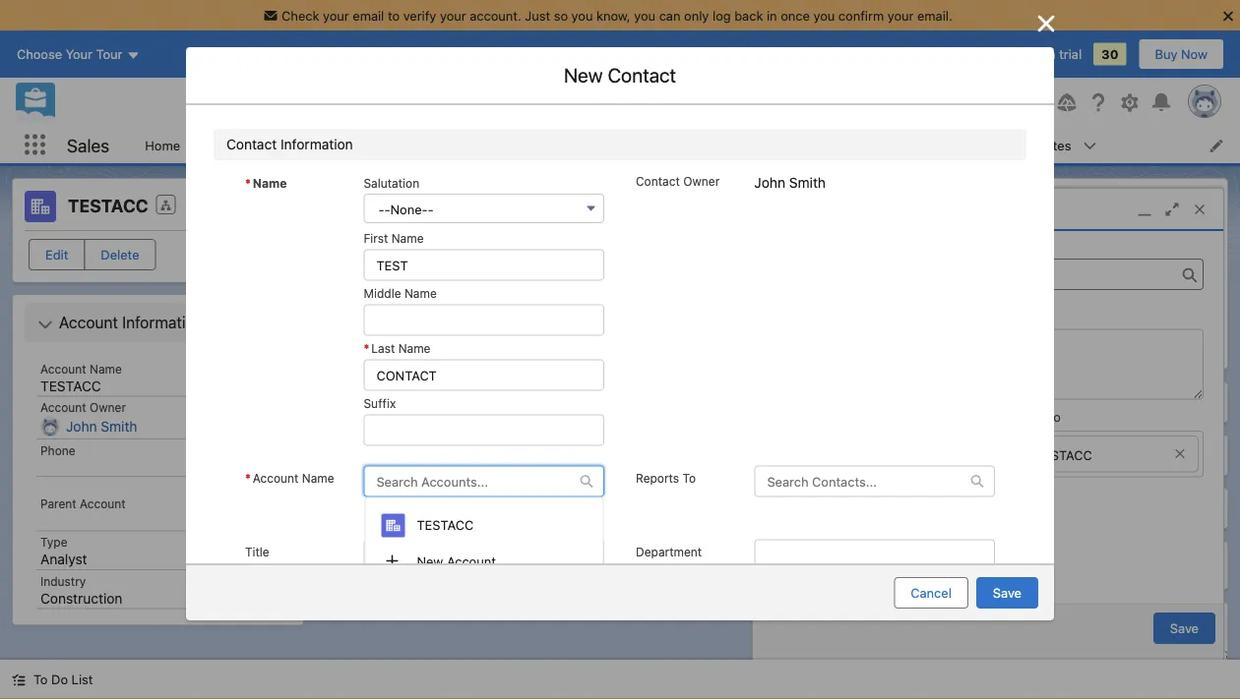 Task type: vqa. For each thing, say whether or not it's contained in the screenshot.
Check
yes



Task type: describe. For each thing, give the bounding box(es) containing it.
log
[[712, 8, 731, 23]]

Department text field
[[754, 540, 995, 571]]

check your email to verify your account. just so you know, you can only log back in once you confirm your email.
[[282, 8, 953, 23]]

task
[[569, 245, 596, 259]]

new task button
[[491, 236, 613, 268]]

accounts list item
[[277, 127, 382, 163]]

email,
[[594, 403, 629, 418]]

industry
[[40, 575, 86, 589]]

feedback
[[915, 47, 974, 62]]

leave feedback link
[[877, 47, 974, 62]]

edit button
[[29, 239, 85, 271]]

days
[[989, 47, 1019, 62]]

testacc inside call dialog
[[1035, 448, 1092, 463]]

show all (10)
[[1043, 346, 1121, 361]]

account inside "new account" option
[[447, 554, 496, 569]]

overdue
[[441, 350, 495, 365]]

accounts link
[[277, 127, 356, 163]]

testacc up delete
[[68, 195, 148, 217]]

log a call button
[[333, 236, 456, 268]]

activities
[[577, 384, 630, 399]]

show
[[751, 455, 783, 469]]

(0) right related
[[1050, 394, 1070, 411]]

salutation
[[364, 176, 419, 190]]

First Name text field
[[364, 249, 604, 281]]

new for new task
[[539, 245, 565, 259]]

0 horizontal spatial john
[[66, 419, 97, 435]]

0 vertical spatial save
[[993, 586, 1022, 601]]

opportunities (0)
[[972, 216, 1075, 230]]

as
[[701, 455, 714, 469]]

by
[[507, 403, 522, 418]]

left
[[1022, 47, 1042, 62]]

3 your from the left
[[887, 8, 914, 23]]

--none--
[[378, 202, 434, 217]]

* name
[[245, 176, 287, 190]]

leads link
[[192, 127, 251, 163]]

1 horizontal spatial text default image
[[970, 475, 984, 489]]

new task
[[539, 245, 596, 259]]

activity.
[[455, 455, 501, 469]]

text default image inside files element
[[1199, 615, 1212, 629]]

tab list containing activity
[[329, 187, 911, 226]]

quotes list item
[[1016, 127, 1109, 163]]

last
[[371, 342, 395, 356]]

email.
[[917, 8, 953, 23]]

inverse image
[[1034, 12, 1058, 35]]

first name
[[364, 232, 424, 246]]

confirm
[[838, 8, 884, 23]]

contact for contact information
[[226, 136, 277, 153]]

information for account information
[[122, 313, 204, 332]]

Last Name text field
[[364, 360, 604, 391]]

1 vertical spatial and
[[592, 455, 614, 469]]

show.
[[649, 384, 683, 399]]

only
[[684, 8, 709, 23]]

(0) for files (0)
[[1020, 619, 1040, 635]]

3 you from the left
[[813, 8, 835, 23]]

log
[[381, 245, 403, 259]]

department
[[636, 546, 702, 560]]

1 your from the left
[[323, 8, 349, 23]]

Suffix text field
[[364, 415, 604, 446]]

text default image inside to do list button
[[12, 674, 26, 687]]

save inside call dialog
[[1170, 622, 1199, 636]]

task,
[[712, 403, 740, 418]]

leads
[[204, 138, 239, 153]]

activity
[[341, 197, 399, 216]]

know,
[[596, 8, 631, 23]]

home
[[145, 138, 180, 153]]

quotes
[[1028, 138, 1071, 153]]

information for contact information
[[281, 136, 353, 153]]

owner for account owner
[[90, 401, 126, 415]]

home link
[[133, 127, 192, 163]]

account up title
[[253, 472, 299, 486]]

text default image inside account information dropdown button
[[37, 317, 53, 333]]

opportunities (0) link
[[972, 216, 1075, 231]]

past
[[425, 455, 451, 469]]

list box containing testacc
[[365, 498, 604, 586]]

notes (0)
[[984, 558, 1049, 574]]

delete
[[101, 248, 139, 262]]

new account option
[[366, 546, 603, 577]]

to do list
[[33, 673, 93, 687]]

no for past
[[405, 455, 422, 469]]

sales
[[67, 135, 109, 156]]

testacc inside list box
[[417, 518, 474, 533]]

0 horizontal spatial john smith
[[66, 419, 137, 435]]

back
[[734, 8, 763, 23]]

0 vertical spatial *
[[245, 176, 251, 190]]

leads list item
[[192, 127, 277, 163]]

--none-- button
[[364, 194, 604, 223]]

buy
[[1155, 47, 1178, 62]]

none-
[[390, 202, 428, 217]]

list containing home
[[133, 127, 1240, 163]]

tasks
[[618, 455, 649, 469]]

account up account owner
[[40, 362, 86, 376]]

testacc up account owner
[[40, 378, 101, 394]]

parent
[[40, 497, 76, 511]]

call dialog
[[752, 188, 1224, 660]]

construction
[[40, 590, 122, 607]]

opportunities image
[[949, 444, 972, 467]]

0 vertical spatial account name
[[40, 362, 122, 376]]

log a call
[[381, 245, 439, 259]]

meetings
[[534, 455, 589, 469]]

activity link
[[341, 187, 399, 226]]

30
[[1101, 47, 1119, 62]]

check
[[282, 8, 319, 23]]

show all (10) link
[[1043, 346, 1121, 361]]

3 - from the left
[[428, 202, 434, 217]]

to inside no activities to show. get started by sending an email, scheduling a task, and more.
[[634, 384, 646, 399]]

all
[[1079, 346, 1094, 361]]

Comments text field
[[773, 329, 1204, 400]]

now
[[1181, 47, 1208, 62]]

owner for contact owner
[[683, 174, 720, 188]]

middle
[[364, 287, 401, 301]]

suffix
[[364, 397, 396, 411]]

reports to
[[636, 472, 696, 486]]

just
[[525, 8, 550, 23]]

middle name
[[364, 287, 437, 301]]



Task type: locate. For each thing, give the bounding box(es) containing it.
1 horizontal spatial john smith
[[754, 174, 826, 190]]

to do list button
[[0, 660, 105, 700]]

you right "so"
[[571, 8, 593, 23]]

1 vertical spatial to
[[683, 472, 696, 486]]

(0) right opportunities
[[1082, 448, 1103, 464]]

scheduling
[[633, 403, 698, 418]]

* for last name
[[364, 342, 369, 356]]

john
[[754, 174, 785, 190], [66, 419, 97, 435]]

john down account owner
[[66, 419, 97, 435]]

contracts (0) link
[[972, 242, 1052, 258]]

cases image
[[949, 497, 972, 521]]

to left the show.
[[634, 384, 646, 399]]

show
[[1043, 346, 1076, 361]]

parent account
[[40, 497, 126, 511]]

2 vertical spatial to
[[33, 673, 48, 687]]

2 vertical spatial *
[[245, 472, 251, 486]]

account up john smith link
[[40, 401, 86, 415]]

your left "email"
[[323, 8, 349, 23]]

contact up search... button
[[608, 63, 676, 87]]

new contact
[[564, 63, 676, 87]]

1 vertical spatial text default image
[[1199, 615, 1212, 629]]

text default image down edit
[[37, 317, 53, 333]]

1 horizontal spatial john
[[754, 174, 785, 190]]

0 horizontal spatial and
[[592, 455, 614, 469]]

2 vertical spatial new
[[417, 554, 443, 569]]

1 vertical spatial no
[[405, 455, 422, 469]]

a left task,
[[701, 403, 708, 418]]

0 vertical spatial text default image
[[37, 317, 53, 333]]

1 vertical spatial information
[[122, 313, 204, 332]]

2 vertical spatial text default image
[[12, 674, 26, 687]]

account right parent
[[80, 497, 126, 511]]

contact up * name
[[226, 136, 277, 153]]

1 vertical spatial testacc link
[[366, 506, 603, 546]]

1 horizontal spatial your
[[440, 8, 466, 23]]

new down search accounts... text box
[[417, 554, 443, 569]]

2 horizontal spatial your
[[887, 8, 914, 23]]

to right "email"
[[388, 8, 400, 23]]

* down the "leads" list item in the left top of the page
[[245, 176, 251, 190]]

to down 'marked'
[[683, 472, 696, 486]]

and
[[744, 403, 766, 418], [592, 455, 614, 469]]

text default image down "meetings"
[[580, 475, 593, 489]]

no up sending on the bottom of page
[[557, 384, 574, 399]]

tab list
[[329, 187, 911, 226]]

email
[[353, 8, 384, 23]]

search... button
[[393, 87, 786, 118]]

0 vertical spatial and
[[744, 403, 766, 418]]

0 vertical spatial information
[[281, 136, 353, 153]]

to inside button
[[33, 673, 48, 687]]

1 vertical spatial account name
[[253, 472, 334, 486]]

in
[[767, 8, 777, 23], [1045, 47, 1056, 62]]

0 horizontal spatial no
[[405, 455, 422, 469]]

your left email. on the right top of page
[[887, 8, 914, 23]]

owner up john smith link
[[90, 401, 126, 415]]

type
[[40, 536, 67, 550]]

no left the past
[[405, 455, 422, 469]]

2 you from the left
[[634, 8, 656, 23]]

new for new contact
[[564, 63, 603, 87]]

1 vertical spatial *
[[364, 342, 369, 356]]

a inside button
[[406, 245, 413, 259]]

and right task,
[[744, 403, 766, 418]]

- down the salutation
[[384, 202, 390, 217]]

files
[[984, 619, 1016, 635]]

upcoming
[[360, 350, 425, 365]]

account information
[[59, 313, 204, 332]]

0 horizontal spatial information
[[122, 313, 204, 332]]

edit phone image
[[261, 461, 275, 474]]

1 you from the left
[[571, 8, 593, 23]]

1 vertical spatial a
[[701, 403, 708, 418]]

marketing link
[[593, 187, 664, 226]]

contact for contact owner
[[636, 174, 680, 188]]

get
[[436, 403, 458, 418]]

no activities to show. get started by sending an email, scheduling a task, and more.
[[436, 384, 804, 418]]

text default image
[[970, 475, 984, 489], [1199, 615, 1212, 629], [12, 674, 26, 687]]

save button
[[976, 578, 1038, 609], [1153, 613, 1215, 645]]

no inside no activities to show. get started by sending an email, scheduling a task, and more.
[[557, 384, 574, 399]]

first
[[364, 232, 388, 246]]

john right "contact owner"
[[754, 174, 785, 190]]

edit type image
[[261, 553, 275, 566]]

0 horizontal spatial to
[[33, 673, 48, 687]]

1 horizontal spatial smith
[[789, 174, 826, 190]]

in right left
[[1045, 47, 1056, 62]]

new left task
[[539, 245, 565, 259]]

0 horizontal spatial testacc link
[[366, 506, 603, 546]]

1 vertical spatial in
[[1045, 47, 1056, 62]]

0 vertical spatial in
[[767, 8, 777, 23]]

0 horizontal spatial owner
[[90, 401, 126, 415]]

to left do
[[33, 673, 48, 687]]

1 vertical spatial new
[[539, 245, 565, 259]]

upcoming & overdue
[[360, 350, 495, 365]]

delete button
[[84, 239, 156, 271]]

a right log
[[406, 245, 413, 259]]

list item
[[718, 127, 800, 163]]

contact
[[608, 63, 676, 87], [226, 136, 277, 153], [636, 174, 680, 188]]

do
[[51, 673, 68, 687]]

text default image
[[37, 317, 53, 333], [580, 475, 593, 489]]

account.
[[470, 8, 521, 23]]

can
[[659, 8, 681, 23]]

quotes link
[[1016, 127, 1083, 163]]

* left edit phone icon
[[245, 472, 251, 486]]

to for reports to
[[683, 472, 696, 486]]

account name up account owner
[[40, 362, 122, 376]]

1 horizontal spatial save
[[1170, 622, 1199, 636]]

0 horizontal spatial save
[[993, 586, 1022, 601]]

Title text field
[[364, 540, 604, 571]]

contact owner
[[636, 174, 720, 188]]

you
[[571, 8, 593, 23], [634, 8, 656, 23], [813, 8, 835, 23]]

1 vertical spatial save button
[[1153, 613, 1215, 645]]

0 horizontal spatial your
[[323, 8, 349, 23]]

account image
[[381, 514, 405, 538]]

last name
[[371, 342, 431, 356]]

1 vertical spatial owner
[[90, 401, 126, 415]]

0 vertical spatial text default image
[[970, 475, 984, 489]]

0 horizontal spatial to
[[388, 8, 400, 23]]

started
[[461, 403, 504, 418]]

notes
[[984, 558, 1024, 574]]

and left tasks
[[592, 455, 614, 469]]

group
[[970, 91, 1012, 114]]

marked
[[653, 455, 697, 469]]

search...
[[431, 95, 484, 110]]

owner right marketing link
[[683, 174, 720, 188]]

0 vertical spatial john smith
[[754, 174, 826, 190]]

(0) right files
[[1020, 619, 1040, 635]]

2 your from the left
[[440, 8, 466, 23]]

Middle Name text field
[[364, 305, 604, 336]]

0 horizontal spatial account name
[[40, 362, 122, 376]]

1 horizontal spatial information
[[281, 136, 353, 153]]

1 horizontal spatial owner
[[683, 174, 720, 188]]

your
[[323, 8, 349, 23], [440, 8, 466, 23], [887, 8, 914, 23]]

(0) inside files element
[[1020, 619, 1040, 635]]

sending
[[525, 403, 572, 418]]

account owner
[[40, 401, 126, 415]]

cancel button
[[894, 578, 968, 609]]

you right once at the right of page
[[813, 8, 835, 23]]

new
[[564, 63, 603, 87], [539, 245, 565, 259], [417, 554, 443, 569]]

1 horizontal spatial to
[[683, 472, 696, 486]]

done
[[718, 455, 748, 469]]

1 horizontal spatial testacc link
[[1003, 436, 1199, 473]]

edit
[[45, 248, 68, 262]]

to for related to
[[1046, 410, 1061, 425]]

so
[[554, 8, 568, 23]]

2 horizontal spatial to
[[1046, 410, 1061, 425]]

contact information
[[226, 136, 353, 153]]

0 horizontal spatial a
[[406, 245, 413, 259]]

1 vertical spatial john smith
[[66, 419, 137, 435]]

a inside no activities to show. get started by sending an email, scheduling a task, and more.
[[701, 403, 708, 418]]

account name up title
[[253, 472, 334, 486]]

testacc down related to
[[1035, 448, 1092, 463]]

1 vertical spatial save
[[1170, 622, 1199, 636]]

*
[[245, 176, 251, 190], [364, 342, 369, 356], [245, 472, 251, 486]]

buy now button
[[1138, 38, 1224, 70]]

contact up marketing
[[636, 174, 680, 188]]

1 horizontal spatial to
[[634, 384, 646, 399]]

no for activities
[[557, 384, 574, 399]]

testacc link inside call dialog
[[1003, 436, 1199, 473]]

&
[[428, 350, 438, 365]]

files element
[[936, 602, 1228, 700]]

information inside dropdown button
[[122, 313, 204, 332]]

an
[[576, 403, 590, 418]]

0 vertical spatial owner
[[683, 174, 720, 188]]

analyst
[[40, 552, 87, 568]]

account inside account information dropdown button
[[59, 313, 118, 332]]

* left last
[[364, 342, 369, 356]]

Reports To text field
[[755, 467, 970, 496]]

0 horizontal spatial in
[[767, 8, 777, 23]]

0 vertical spatial contact
[[608, 63, 676, 87]]

0 vertical spatial save button
[[976, 578, 1038, 609]]

account down search accounts... text box
[[447, 554, 496, 569]]

2 vertical spatial contact
[[636, 174, 680, 188]]

phone
[[40, 444, 75, 458]]

1 vertical spatial to
[[634, 384, 646, 399]]

your right verify
[[440, 8, 466, 23]]

1 horizontal spatial in
[[1045, 47, 1056, 62]]

to inside call dialog
[[1046, 410, 1061, 425]]

testacc up new account
[[417, 518, 474, 533]]

- up call
[[428, 202, 434, 217]]

1 horizontal spatial you
[[634, 8, 656, 23]]

contracts (0)
[[972, 242, 1052, 257]]

buy now
[[1155, 47, 1208, 62]]

new inside button
[[539, 245, 565, 259]]

1 - from the left
[[378, 202, 384, 217]]

related to
[[998, 410, 1061, 425]]

opportunities (0)
[[984, 448, 1103, 464]]

save button inside call dialog
[[1153, 613, 1215, 645]]

leave
[[877, 47, 912, 62]]

(0) for notes (0)
[[1028, 558, 1049, 574]]

1 horizontal spatial a
[[701, 403, 708, 418]]

1 horizontal spatial save button
[[1153, 613, 1215, 645]]

1 horizontal spatial account name
[[253, 472, 334, 486]]

* for account name
[[245, 472, 251, 486]]

account down delete
[[59, 313, 118, 332]]

(0) link
[[984, 394, 1074, 411]]

list
[[133, 127, 1240, 163]]

1 vertical spatial text default image
[[580, 475, 593, 489]]

2 horizontal spatial text default image
[[1199, 615, 1212, 629]]

new up search... button
[[564, 63, 603, 87]]

you left can
[[634, 8, 656, 23]]

to right related
[[1046, 410, 1061, 425]]

0 horizontal spatial you
[[571, 8, 593, 23]]

- left none-
[[378, 202, 384, 217]]

list
[[71, 673, 93, 687]]

-
[[378, 202, 384, 217], [384, 202, 390, 217], [428, 202, 434, 217]]

and inside no activities to show. get started by sending an email, scheduling a task, and more.
[[744, 403, 766, 418]]

0 vertical spatial new
[[564, 63, 603, 87]]

0 horizontal spatial save button
[[976, 578, 1038, 609]]

(0) right notes
[[1028, 558, 1049, 574]]

1 horizontal spatial text default image
[[580, 475, 593, 489]]

0 vertical spatial john
[[754, 174, 785, 190]]

list box
[[365, 498, 604, 586]]

files (0)
[[984, 619, 1040, 635]]

in right the back
[[767, 8, 777, 23]]

0 vertical spatial testacc link
[[1003, 436, 1199, 473]]

1 vertical spatial smith
[[101, 419, 137, 435]]

trial
[[1059, 47, 1082, 62]]

testacc link down related to
[[1003, 436, 1199, 473]]

name
[[253, 176, 287, 190], [391, 232, 424, 246], [404, 287, 437, 301], [398, 342, 431, 356], [90, 362, 122, 376], [302, 472, 334, 486]]

0 horizontal spatial text default image
[[37, 317, 53, 333]]

verify
[[403, 8, 436, 23]]

1 vertical spatial contact
[[226, 136, 277, 153]]

0 vertical spatial no
[[557, 384, 574, 399]]

past
[[504, 455, 530, 469]]

information down "delete" button
[[122, 313, 204, 332]]

Search Accounts... text field
[[365, 467, 580, 496]]

1 horizontal spatial no
[[557, 384, 574, 399]]

testacc link up new account
[[366, 506, 603, 546]]

upcoming & overdue button
[[330, 341, 910, 373]]

0 vertical spatial to
[[1046, 410, 1061, 425]]

0 horizontal spatial smith
[[101, 419, 137, 435]]

(10)
[[1098, 346, 1121, 361]]

leave feedback
[[877, 47, 974, 62]]

(0) for opportunities (0)
[[1082, 448, 1103, 464]]

2 horizontal spatial you
[[813, 8, 835, 23]]

new for new account
[[417, 554, 443, 569]]

new inside "new account" option
[[417, 554, 443, 569]]

information up * name
[[281, 136, 353, 153]]

smith
[[789, 174, 826, 190], [101, 419, 137, 435]]

1 horizontal spatial and
[[744, 403, 766, 418]]

0 horizontal spatial text default image
[[12, 674, 26, 687]]

cancel
[[911, 586, 952, 601]]

0 vertical spatial smith
[[789, 174, 826, 190]]

1 vertical spatial john
[[66, 419, 97, 435]]

0 vertical spatial a
[[406, 245, 413, 259]]

2 - from the left
[[384, 202, 390, 217]]

0 vertical spatial to
[[388, 8, 400, 23]]

once
[[781, 8, 810, 23]]

marketing
[[593, 197, 664, 216]]

days left in trial
[[989, 47, 1082, 62]]



